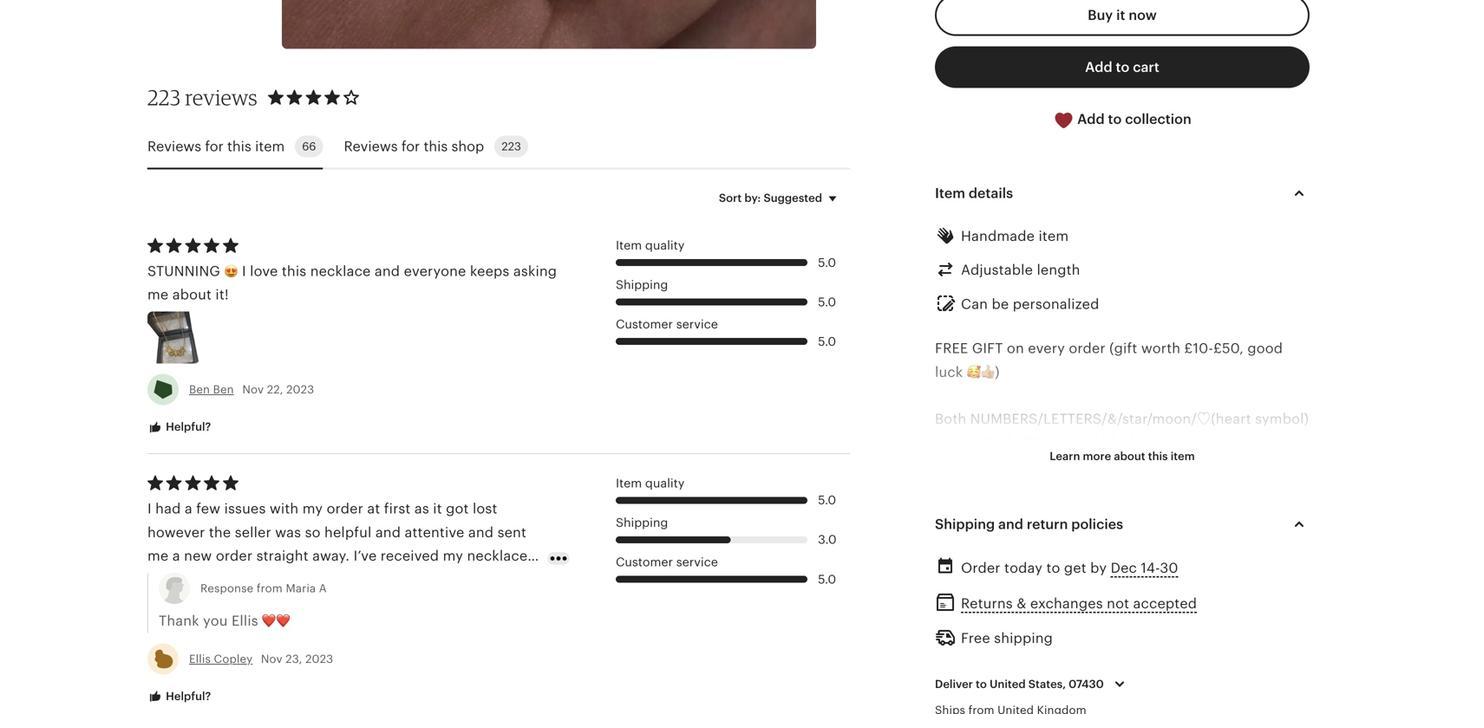 Task type: vqa. For each thing, say whether or not it's contained in the screenshot.
means
yes



Task type: describe. For each thing, give the bounding box(es) containing it.
straight
[[256, 549, 309, 564]]

this inside dropdown button
[[1148, 450, 1168, 463]]

1 5.0 from the top
[[818, 256, 836, 270]]

friendly
[[1084, 671, 1139, 687]]

1 helpful? from the top
[[163, 421, 211, 434]]

be
[[1082, 483, 1099, 498]]

by:
[[745, 192, 761, 205]]

beautiful.
[[204, 572, 269, 588]]

that
[[1125, 553, 1152, 569]]

really
[[432, 572, 469, 588]]

£10-
[[1185, 341, 1214, 357]]

and inside stunning 😍 i love this necklace and everyone keeps asking me about it!
[[375, 264, 400, 279]]

&
[[1017, 596, 1027, 612]]

from:
[[1151, 483, 1196, 498]]

nice.
[[473, 572, 506, 588]]

free
[[961, 631, 991, 647]]

to inside baby bracelet can be worn from: newborn to 12 years of age (as it is adjustable) 👶🏼🍼
[[1265, 483, 1279, 498]]

skin-
[[1050, 671, 1084, 687]]

item quality for 3.0
[[616, 477, 685, 490]]

ben ben link
[[189, 384, 234, 397]]

want.
[[935, 601, 972, 616]]

0 vertical spatial ellis
[[232, 614, 258, 630]]

buy it now
[[1088, 8, 1157, 23]]

to inside button
[[1108, 112, 1122, 127]]

1 vertical spatial a
[[172, 549, 180, 564]]

handmade item
[[961, 229, 1069, 244]]

customer service for 3.0
[[616, 556, 718, 570]]

today
[[1005, 561, 1043, 576]]

on
[[1007, 341, 1024, 357]]

-
[[1042, 671, 1047, 687]]

it inside 'button'
[[1117, 8, 1126, 23]]

accepted
[[1133, 596, 1197, 612]]

0 horizontal spatial my
[[303, 502, 323, 517]]

handmade
[[961, 229, 1035, 244]]

0 horizontal spatial you
[[203, 614, 228, 630]]

3.0
[[818, 533, 837, 547]]

223 for 223 reviews
[[147, 85, 181, 110]]

66
[[302, 140, 316, 153]]

1 helpful? button from the top
[[134, 412, 224, 444]]

worn
[[1103, 483, 1147, 498]]

2023 for ellis copley nov 23, 2023
[[305, 653, 333, 666]]

shipping for 5.0
[[616, 278, 668, 292]]

0 vertical spatial you
[[1155, 553, 1180, 569]]

30
[[1160, 561, 1179, 576]]

away.
[[312, 549, 350, 564]]

14-
[[1141, 561, 1160, 576]]

reviews for reviews for this item
[[147, 139, 201, 154]]

order today to get by dec 14-30
[[961, 561, 1179, 576]]

looks
[[393, 572, 428, 588]]

love
[[250, 264, 278, 279]]

1 vertical spatial you
[[1251, 577, 1276, 593]]

gift
[[972, 341, 1003, 357]]

is inside baby bracelet can be worn from: newborn to 12 years of age (as it is adjustable) 👶🏼🍼
[[1060, 506, 1070, 522]]

thank
[[159, 614, 199, 630]]

united
[[990, 678, 1026, 691]]

sent
[[498, 525, 527, 541]]

returns & exchanges not accepted
[[961, 596, 1197, 612]]

deliver to united states, 07430 button
[[922, 667, 1143, 703]]

removable charms means that you can transform your necklace into a bracelet/anklet whenever you want.
[[935, 553, 1278, 616]]

shipping inside dropdown button
[[935, 517, 995, 532]]

symbol)
[[1255, 412, 1309, 427]]

customer service for 5.0
[[616, 318, 718, 332]]

from
[[257, 583, 283, 596]]

bracelet
[[975, 483, 1044, 498]]

add to collection
[[1074, 112, 1192, 127]]

a
[[319, 583, 327, 596]]

adjustable length
[[961, 263, 1081, 278]]

1 horizontal spatial a
[[185, 502, 192, 517]]

ellis copley nov 23, 2023
[[189, 653, 333, 666]]

nov for 23,
[[261, 653, 283, 666]]

attentive
[[405, 525, 465, 541]]

buy it now button
[[935, 0, 1310, 36]]

2 helpful? from the top
[[163, 690, 211, 704]]

babies
[[935, 695, 980, 711]]

cart
[[1133, 60, 1160, 75]]

quality inside i had a few issues with my order at first as it got lost however the seller was so helpful and attentive and sent me a new order straight away. i've received my necklace and it is beautiful. great quality and looks really nice.
[[314, 572, 360, 588]]

and down first
[[375, 525, 401, 541]]

to inside dropdown button
[[976, 678, 987, 691]]

(gift
[[1110, 341, 1138, 357]]

a inside removable charms means that you can transform your necklace into a bracelet/anklet whenever you want.
[[1064, 577, 1072, 593]]

at
[[367, 502, 380, 517]]

exchanges
[[1031, 596, 1103, 612]]

lost
[[473, 502, 498, 517]]

into
[[1034, 577, 1060, 593]]

first
[[384, 502, 411, 517]]

free
[[935, 341, 968, 357]]

item inside dropdown button
[[935, 186, 966, 201]]

helpful
[[324, 525, 372, 541]]

free gift on every order (gift worth £10-£50, good luck 🥰👍🏼)
[[935, 341, 1283, 380]]

2 5.0 from the top
[[818, 295, 836, 309]]

item inside dropdown button
[[1171, 450, 1195, 463]]

item for 3.0
[[616, 477, 642, 490]]

i inside i had a few issues with my order at first as it got lost however the seller was so helpful and attentive and sent me a new order straight away. i've received my necklace and it is beautiful. great quality and looks really nice.
[[147, 502, 152, 517]]

2 helpful? button from the top
[[134, 681, 224, 714]]

❤️❤️
[[262, 614, 290, 630]]

thank you ellis ❤️❤️
[[159, 614, 290, 630]]

tab list containing reviews for this item
[[147, 125, 850, 170]]

3 5.0 from the top
[[818, 335, 836, 349]]

ben ben nov 22, 2023
[[189, 384, 314, 397]]

luck
[[935, 365, 963, 380]]

necklace inside removable charms means that you can transform your necklace into a bracelet/anklet whenever you want.
[[969, 577, 1030, 593]]

for inside features‼️‼️‼️ hypoallergenic - skin-friendly to sensitive skin (safe for babies and adults)!
[[1290, 671, 1309, 687]]

newborn
[[1199, 483, 1261, 498]]

add to cart
[[1085, 60, 1160, 75]]

shipping for 3.0
[[616, 516, 668, 530]]

by
[[1091, 561, 1107, 576]]

and up thank in the left of the page
[[147, 572, 173, 588]]

adjustable
[[961, 263, 1033, 278]]

1 horizontal spatial order
[[327, 502, 363, 517]]

charms
[[1023, 553, 1073, 569]]

keeps
[[470, 264, 510, 279]]

customer for 3.0
[[616, 556, 673, 570]]

not
[[1107, 596, 1130, 612]]

returns
[[961, 596, 1013, 612]]

dec 14-30 button
[[1111, 556, 1179, 581]]

i had a few issues with my order at first as it got lost however the seller was so helpful and attentive and sent me a new order straight away. i've received my necklace and it is beautiful. great quality and looks really nice.
[[147, 502, 528, 588]]

can
[[961, 297, 988, 312]]

and down i've
[[364, 572, 389, 588]]

so
[[305, 525, 321, 541]]

issues
[[224, 502, 266, 517]]

sort
[[719, 192, 742, 205]]



Task type: locate. For each thing, give the bounding box(es) containing it.
about down stunning on the top left of page
[[172, 287, 212, 303]]

good
[[1248, 341, 1283, 357]]

for left shop at top left
[[402, 139, 420, 154]]

service for 3.0
[[676, 556, 718, 570]]

2 customer service from the top
[[616, 556, 718, 570]]

2 item quality from the top
[[616, 477, 685, 490]]

add inside button
[[1078, 112, 1105, 127]]

helpful? button down ben ben link
[[134, 412, 224, 444]]

and inside dropdown button
[[999, 517, 1024, 532]]

1 vertical spatial my
[[443, 549, 463, 564]]

necklace inside stunning 😍 i love this necklace and everyone keeps asking me about it!
[[310, 264, 371, 279]]

every
[[1028, 341, 1065, 357]]

0 horizontal spatial item
[[255, 139, 285, 154]]

for for item
[[205, 139, 224, 154]]

🥰👍🏼)
[[967, 365, 1000, 380]]

0 vertical spatial my
[[303, 502, 323, 517]]

1 vertical spatial customer
[[616, 556, 673, 570]]

1 customer from the top
[[616, 318, 673, 332]]

had
[[155, 502, 181, 517]]

is down new
[[190, 572, 200, 588]]

deliver
[[935, 678, 973, 691]]

stunning 😍 i love this necklace and everyone keeps asking me about it!
[[147, 264, 557, 303]]

of
[[975, 506, 989, 522]]

1 customer service from the top
[[616, 318, 718, 332]]

2 vertical spatial a
[[1064, 577, 1072, 593]]

2 horizontal spatial a
[[1064, 577, 1072, 593]]

your
[[935, 577, 965, 593]]

1 vertical spatial 2023
[[305, 653, 333, 666]]

0 horizontal spatial reviews
[[147, 139, 201, 154]]

1 vertical spatial is
[[190, 572, 200, 588]]

view details of this review photo by ben ben image
[[147, 312, 200, 364]]

tab list
[[147, 125, 850, 170]]

features‼️‼️‼️ hypoallergenic - skin-friendly to sensitive skin (safe for babies and adults)!
[[935, 648, 1309, 711]]

my up so
[[303, 502, 323, 517]]

necklace inside i had a few issues with my order at first as it got lost however the seller was so helpful and attentive and sent me a new order straight away. i've received my necklace and it is beautiful. great quality and looks really nice.
[[467, 549, 528, 564]]

return
[[1027, 517, 1068, 532]]

2 vertical spatial you
[[203, 614, 228, 630]]

item inside tab list
[[255, 139, 285, 154]]

i inside stunning 😍 i love this necklace and everyone keeps asking me about it!
[[242, 264, 246, 279]]

a left new
[[172, 549, 180, 564]]

nov for 22,
[[242, 384, 264, 397]]

policies
[[1072, 517, 1124, 532]]

ellis left the copley
[[189, 653, 211, 666]]

sensitive
[[1160, 671, 1220, 687]]

07430
[[1069, 678, 1104, 691]]

0 vertical spatial i
[[242, 264, 246, 279]]

it right the buy at the right top of the page
[[1117, 8, 1126, 23]]

is inside i had a few issues with my order at first as it got lost however the seller was so helpful and attentive and sent me a new order straight away. i've received my necklace and it is beautiful. great quality and looks really nice.
[[190, 572, 200, 588]]

1 horizontal spatial is
[[1060, 506, 1070, 522]]

0 horizontal spatial ben
[[189, 384, 210, 397]]

0 horizontal spatial necklace
[[310, 264, 371, 279]]

0 vertical spatial nov
[[242, 384, 264, 397]]

2 vertical spatial item
[[1171, 450, 1195, 463]]

1 horizontal spatial my
[[443, 549, 463, 564]]

for right the (safe
[[1290, 671, 1309, 687]]

this left shop at top left
[[424, 139, 448, 154]]

1 vertical spatial me
[[147, 549, 169, 564]]

0 horizontal spatial a
[[172, 549, 180, 564]]

worth
[[1142, 341, 1181, 357]]

1 vertical spatial customer service
[[616, 556, 718, 570]]

my up the really in the bottom left of the page
[[443, 549, 463, 564]]

removable
[[935, 553, 1019, 569]]

0 horizontal spatial 223
[[147, 85, 181, 110]]

223 left reviews
[[147, 85, 181, 110]]

for for shop
[[402, 139, 420, 154]]

2 horizontal spatial for
[[1290, 671, 1309, 687]]

this inside stunning 😍 i love this necklace and everyone keeps asking me about it!
[[282, 264, 307, 279]]

adults)!
[[1013, 695, 1064, 711]]

ben left 22,
[[213, 384, 234, 397]]

about right more
[[1114, 450, 1146, 463]]

1 vertical spatial necklace
[[467, 549, 528, 564]]

1 vertical spatial helpful? button
[[134, 681, 224, 714]]

4 5.0 from the top
[[818, 494, 836, 508]]

reviews for this item
[[147, 139, 285, 154]]

12
[[1283, 483, 1296, 498]]

necklace up "returns"
[[969, 577, 1030, 593]]

order left (gift
[[1069, 341, 1106, 357]]

item details
[[935, 186, 1013, 201]]

0 vertical spatial add
[[1085, 60, 1113, 75]]

2 me from the top
[[147, 549, 169, 564]]

about inside learn more about this item dropdown button
[[1114, 450, 1146, 463]]

are
[[935, 435, 957, 451]]

everyone
[[404, 264, 466, 279]]

necklace up the nice.
[[467, 549, 528, 564]]

you left can
[[1155, 553, 1180, 569]]

customer
[[616, 318, 673, 332], [616, 556, 673, 570]]

and left everyone
[[375, 264, 400, 279]]

2 customer from the top
[[616, 556, 673, 570]]

few
[[196, 502, 221, 517]]

1 horizontal spatial ellis
[[232, 614, 258, 630]]

copley
[[214, 653, 253, 666]]

however
[[147, 525, 205, 541]]

ben down view details of this review photo by ben ben
[[189, 384, 210, 397]]

item left 66
[[255, 139, 285, 154]]

2 reviews from the left
[[344, 139, 398, 154]]

buy
[[1088, 8, 1113, 23]]

customer service
[[616, 318, 718, 332], [616, 556, 718, 570]]

0 horizontal spatial i
[[147, 502, 152, 517]]

to left 12
[[1265, 483, 1279, 498]]

and down "lost"
[[468, 525, 494, 541]]

1 horizontal spatial necklace
[[467, 549, 528, 564]]

5 5.0 from the top
[[818, 573, 836, 587]]

it right (as
[[1047, 506, 1056, 522]]

it
[[1117, 8, 1126, 23], [433, 502, 442, 517], [1047, 506, 1056, 522], [177, 572, 186, 588]]

customer for 5.0
[[616, 318, 673, 332]]

helpful? down ben ben link
[[163, 421, 211, 434]]

2 horizontal spatial order
[[1069, 341, 1106, 357]]

0 vertical spatial customer service
[[616, 318, 718, 332]]

can
[[1048, 483, 1078, 498]]

0 horizontal spatial is
[[190, 572, 200, 588]]

to left the united
[[976, 678, 987, 691]]

reviews
[[185, 85, 258, 110]]

0 vertical spatial about
[[172, 287, 212, 303]]

with
[[270, 502, 299, 517]]

a down order today to get by dec 14-30
[[1064, 577, 1072, 593]]

1 vertical spatial ellis
[[189, 653, 211, 666]]

sort by: suggested button
[[706, 180, 856, 216]]

0 vertical spatial helpful?
[[163, 421, 211, 434]]

you down transform
[[1251, 577, 1276, 593]]

2023 for ben ben nov 22, 2023
[[286, 384, 314, 397]]

me down stunning on the top left of page
[[147, 287, 169, 303]]

1 horizontal spatial about
[[1114, 450, 1146, 463]]

and right of
[[999, 517, 1024, 532]]

2023
[[286, 384, 314, 397], [305, 653, 333, 666]]

dec
[[1111, 561, 1137, 576]]

helpful? down ellis copley link
[[163, 690, 211, 704]]

2 vertical spatial item
[[616, 477, 642, 490]]

(safe
[[1254, 671, 1286, 687]]

reviews down 223 reviews
[[147, 139, 201, 154]]

i right 😍
[[242, 264, 246, 279]]

this down reviews
[[227, 139, 251, 154]]

service
[[676, 318, 718, 332], [676, 556, 718, 570]]

this up from:
[[1148, 450, 1168, 463]]

to up into
[[1047, 561, 1061, 576]]

0 vertical spatial item
[[255, 139, 285, 154]]

1 vertical spatial add
[[1078, 112, 1105, 127]]

£50,
[[1214, 341, 1244, 357]]

0 horizontal spatial order
[[216, 549, 253, 564]]

reviews right 66
[[344, 139, 398, 154]]

0 vertical spatial quality
[[645, 239, 685, 252]]

order up beautiful.
[[216, 549, 253, 564]]

i left had
[[147, 502, 152, 517]]

223 for 223
[[502, 140, 521, 153]]

to
[[1116, 60, 1130, 75], [1108, 112, 1122, 127], [1265, 483, 1279, 498], [1047, 561, 1061, 576], [1142, 671, 1156, 687], [976, 678, 987, 691]]

ellis left ❤️❤️ at the left of the page
[[232, 614, 258, 630]]

item quality for 5.0
[[616, 239, 685, 252]]

and down the united
[[984, 695, 1009, 711]]

both numbers/letters/&/star/moon/♡(heart symbol) are available‼️matching baby/mummy sets 🥺
[[935, 412, 1309, 451]]

item
[[935, 186, 966, 201], [616, 239, 642, 252], [616, 477, 642, 490]]

reviews for reviews for this shop
[[344, 139, 398, 154]]

1 vertical spatial item
[[616, 239, 642, 252]]

you down response
[[203, 614, 228, 630]]

maria
[[286, 583, 316, 596]]

quality for 3.0
[[645, 477, 685, 490]]

1 horizontal spatial i
[[242, 264, 246, 279]]

1 horizontal spatial you
[[1155, 553, 1180, 569]]

0 vertical spatial a
[[185, 502, 192, 517]]

1 vertical spatial quality
[[645, 477, 685, 490]]

0 vertical spatial 223
[[147, 85, 181, 110]]

order up helpful
[[327, 502, 363, 517]]

😍
[[224, 264, 238, 279]]

1 vertical spatial 223
[[502, 140, 521, 153]]

add for add to cart
[[1085, 60, 1113, 75]]

order
[[1069, 341, 1106, 357], [327, 502, 363, 517], [216, 549, 253, 564]]

0 vertical spatial me
[[147, 287, 169, 303]]

1 me from the top
[[147, 287, 169, 303]]

it inside baby bracelet can be worn from: newborn to 12 years of age (as it is adjustable) 👶🏼🍼
[[1047, 506, 1056, 522]]

age
[[993, 506, 1018, 522]]

get
[[1064, 561, 1087, 576]]

0 vertical spatial is
[[1060, 506, 1070, 522]]

more
[[1083, 450, 1112, 463]]

you
[[1155, 553, 1180, 569], [1251, 577, 1276, 593], [203, 614, 228, 630]]

2 service from the top
[[676, 556, 718, 570]]

0 vertical spatial service
[[676, 318, 718, 332]]

to inside features‼️‼️‼️ hypoallergenic - skin-friendly to sensitive skin (safe for babies and adults)!
[[1142, 671, 1156, 687]]

necklace right love
[[310, 264, 371, 279]]

order
[[961, 561, 1001, 576]]

add for add to collection
[[1078, 112, 1105, 127]]

baby bracelet can be worn from: newborn to 12 years of age (as it is adjustable) 👶🏼🍼
[[935, 483, 1296, 522]]

order inside free gift on every order (gift worth £10-£50, good luck 🥰👍🏼)
[[1069, 341, 1106, 357]]

2023 right 23,
[[305, 653, 333, 666]]

about inside stunning 😍 i love this necklace and everyone keeps asking me about it!
[[172, 287, 212, 303]]

to left cart
[[1116, 60, 1130, 75]]

0 vertical spatial helpful? button
[[134, 412, 224, 444]]

item up from:
[[1171, 450, 1195, 463]]

2 vertical spatial quality
[[314, 572, 360, 588]]

personalized
[[1013, 297, 1100, 312]]

2023 right 22,
[[286, 384, 314, 397]]

great
[[272, 572, 310, 588]]

me inside i had a few issues with my order at first as it got lost however the seller was so helpful and attentive and sent me a new order straight away. i've received my necklace and it is beautiful. great quality and looks really nice.
[[147, 549, 169, 564]]

it down new
[[177, 572, 186, 588]]

1 horizontal spatial for
[[402, 139, 420, 154]]

add inside button
[[1085, 60, 1113, 75]]

1 vertical spatial i
[[147, 502, 152, 517]]

collection
[[1125, 112, 1192, 127]]

1 reviews from the left
[[147, 139, 201, 154]]

shipping and return policies
[[935, 517, 1124, 532]]

0 horizontal spatial for
[[205, 139, 224, 154]]

223
[[147, 85, 181, 110], [502, 140, 521, 153]]

personalized name necklace 14k gold 925 sterling silver custom image 8 image
[[147, 0, 200, 8]]

quality for 5.0
[[645, 239, 685, 252]]

223 reviews
[[147, 85, 258, 110]]

2 horizontal spatial necklace
[[969, 577, 1030, 593]]

0 vertical spatial necklace
[[310, 264, 371, 279]]

is down can on the right bottom of page
[[1060, 506, 1070, 522]]

helpful? button down ellis copley link
[[134, 681, 224, 714]]

1 vertical spatial order
[[327, 502, 363, 517]]

helpful?
[[163, 421, 211, 434], [163, 690, 211, 704]]

sets
[[1191, 435, 1219, 451]]

2 horizontal spatial item
[[1171, 450, 1195, 463]]

item quality
[[616, 239, 685, 252], [616, 477, 685, 490]]

hypoallergenic
[[935, 671, 1038, 687]]

seller
[[235, 525, 271, 541]]

0 vertical spatial 2023
[[286, 384, 314, 397]]

1 horizontal spatial ben
[[213, 384, 234, 397]]

me down however
[[147, 549, 169, 564]]

0 vertical spatial item quality
[[616, 239, 685, 252]]

1 item quality from the top
[[616, 239, 685, 252]]

it!
[[216, 287, 229, 303]]

1 vertical spatial about
[[1114, 450, 1146, 463]]

this right love
[[282, 264, 307, 279]]

1 vertical spatial helpful?
[[163, 690, 211, 704]]

22,
[[267, 384, 283, 397]]

to inside button
[[1116, 60, 1130, 75]]

as
[[415, 502, 429, 517]]

2 vertical spatial necklace
[[969, 577, 1030, 593]]

add down add to cart
[[1078, 112, 1105, 127]]

for down reviews
[[205, 139, 224, 154]]

1 horizontal spatial 223
[[502, 140, 521, 153]]

learn more about this item
[[1050, 450, 1195, 463]]

and inside features‼️‼️‼️ hypoallergenic - skin-friendly to sensitive skin (safe for babies and adults)!
[[984, 695, 1009, 711]]

about
[[172, 287, 212, 303], [1114, 450, 1146, 463]]

is
[[1060, 506, 1070, 522], [190, 572, 200, 588]]

service for 5.0
[[676, 318, 718, 332]]

2 horizontal spatial you
[[1251, 577, 1276, 593]]

0 vertical spatial item
[[935, 186, 966, 201]]

means
[[1076, 553, 1121, 569]]

to right 'friendly'
[[1142, 671, 1156, 687]]

1 vertical spatial item
[[1039, 229, 1069, 244]]

1 service from the top
[[676, 318, 718, 332]]

to left collection
[[1108, 112, 1122, 127]]

0 horizontal spatial about
[[172, 287, 212, 303]]

learn more about this item button
[[1037, 441, 1208, 473]]

0 vertical spatial customer
[[616, 318, 673, 332]]

add left cart
[[1085, 60, 1113, 75]]

1 horizontal spatial reviews
[[344, 139, 398, 154]]

quality
[[645, 239, 685, 252], [645, 477, 685, 490], [314, 572, 360, 588]]

reviews
[[147, 139, 201, 154], [344, 139, 398, 154]]

1 horizontal spatial item
[[1039, 229, 1069, 244]]

1 ben from the left
[[189, 384, 210, 397]]

nov left 22,
[[242, 384, 264, 397]]

nov left 23,
[[261, 653, 283, 666]]

shop
[[452, 139, 484, 154]]

learn
[[1050, 450, 1080, 463]]

1 vertical spatial nov
[[261, 653, 283, 666]]

bracelet/anklet
[[1075, 577, 1178, 593]]

ellis copley link
[[189, 653, 253, 666]]

add to collection button
[[935, 99, 1310, 141]]

1 vertical spatial item quality
[[616, 477, 685, 490]]

223 right shop at top left
[[502, 140, 521, 153]]

0 horizontal spatial ellis
[[189, 653, 211, 666]]

baby
[[935, 483, 971, 498]]

stunning
[[147, 264, 220, 279]]

the
[[209, 525, 231, 541]]

my
[[303, 502, 323, 517], [443, 549, 463, 564]]

me inside stunning 😍 i love this necklace and everyone keeps asking me about it!
[[147, 287, 169, 303]]

1 vertical spatial service
[[676, 556, 718, 570]]

a left the few on the bottom left of page
[[185, 502, 192, 517]]

🥺
[[1223, 435, 1237, 451]]

2 vertical spatial order
[[216, 549, 253, 564]]

2 ben from the left
[[213, 384, 234, 397]]

0 vertical spatial order
[[1069, 341, 1106, 357]]

item for 5.0
[[616, 239, 642, 252]]

response
[[200, 583, 254, 596]]

item up the length
[[1039, 229, 1069, 244]]

it right as
[[433, 502, 442, 517]]



